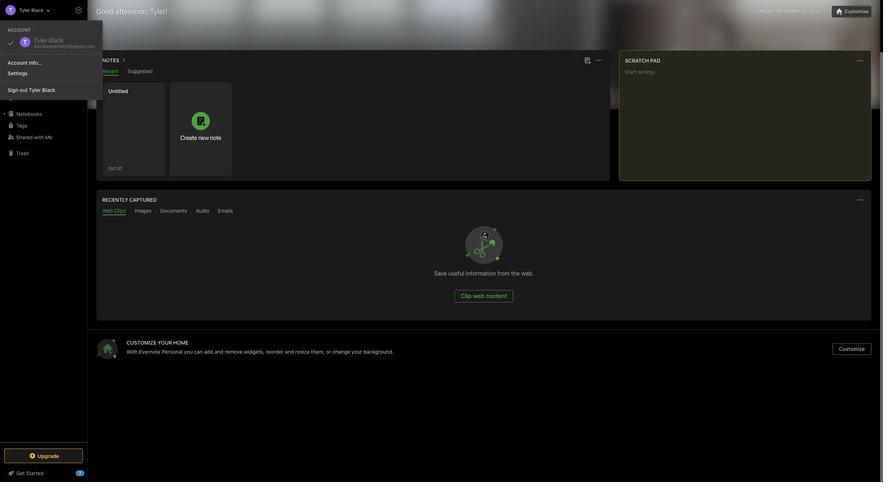 Task type: locate. For each thing, give the bounding box(es) containing it.
0 vertical spatial customize
[[845, 8, 869, 14]]

customize
[[127, 340, 156, 346]]

1 vertical spatial notes
[[16, 83, 30, 89]]

14,
[[803, 9, 809, 14]]

tab list containing recent
[[98, 68, 609, 76]]

1 vertical spatial black
[[42, 87, 55, 93]]

create new note
[[180, 135, 221, 141]]

account for account info…
[[8, 60, 28, 66]]

account up new
[[8, 27, 31, 33]]

clips
[[114, 208, 126, 214]]

tyler right out
[[29, 87, 41, 93]]

can
[[194, 349, 203, 355]]

new
[[16, 41, 26, 48]]

and left resize
[[285, 349, 294, 355]]

dropdown list menu
[[0, 51, 102, 95]]

notes inside tree
[[16, 83, 30, 89]]

0 vertical spatial notes
[[102, 57, 119, 63]]

Search text field
[[9, 21, 78, 34]]

upgrade button
[[4, 449, 83, 464]]

oct
[[108, 166, 116, 171]]

web.
[[521, 270, 534, 277]]

tyler inside account field
[[19, 7, 30, 13]]

31
[[117, 166, 122, 171]]

clip web content button
[[455, 290, 513, 303]]

save useful information from the web.
[[434, 270, 534, 277]]

settings image
[[74, 6, 83, 15]]

me
[[45, 134, 52, 140]]

trash
[[16, 150, 29, 156]]

None search field
[[9, 21, 78, 34]]

0 horizontal spatial notes
[[16, 83, 30, 89]]

0 horizontal spatial and
[[215, 349, 224, 355]]

tree
[[0, 57, 87, 442]]

content
[[486, 293, 507, 299]]

1 vertical spatial tyler
[[29, 87, 41, 93]]

black
[[31, 7, 43, 13], [42, 87, 55, 93]]

info…
[[29, 60, 42, 66]]

personal
[[162, 349, 183, 355]]

tyler!
[[150, 7, 168, 16]]

tyler inside dropdown list menu
[[29, 87, 41, 93]]

0 vertical spatial black
[[31, 7, 43, 13]]

more actions field for recently captured
[[856, 195, 866, 205]]

notes inside button
[[102, 57, 119, 63]]

oct 31
[[108, 166, 122, 171]]

and
[[215, 349, 224, 355], [285, 349, 294, 355]]

0 vertical spatial tyler
[[19, 7, 30, 13]]

notes up recent
[[102, 57, 119, 63]]

add
[[204, 349, 213, 355]]

started
[[26, 470, 44, 477]]

2 account from the top
[[8, 60, 28, 66]]

expand notebooks image
[[2, 111, 8, 117]]

notes link
[[0, 80, 87, 92]]

black inside dropdown list menu
[[42, 87, 55, 93]]

and right add
[[215, 349, 224, 355]]

suggested
[[127, 68, 153, 74]]

0 vertical spatial account
[[8, 27, 31, 33]]

tuesday, november 14, 2023
[[755, 9, 821, 14]]

you
[[184, 349, 193, 355]]

useful
[[448, 270, 465, 277]]

images tab
[[135, 208, 152, 215]]

notes
[[102, 57, 119, 63], [16, 83, 30, 89]]

tyler up search text box
[[19, 7, 30, 13]]

emails tab
[[218, 208, 233, 215]]

tab list for notes
[[98, 68, 609, 76]]

tab list containing web clips
[[98, 208, 870, 215]]

1 vertical spatial tab list
[[98, 208, 870, 215]]

web clips
[[102, 208, 126, 214]]

customize button
[[832, 6, 872, 17], [833, 343, 872, 355]]

customize
[[845, 8, 869, 14], [839, 346, 865, 352]]

2 tab list from the top
[[98, 208, 870, 215]]

1 vertical spatial customize button
[[833, 343, 872, 355]]

1 horizontal spatial notes
[[102, 57, 119, 63]]

0 vertical spatial customize button
[[832, 6, 872, 17]]

click to collapse image
[[85, 469, 90, 478]]

account up settings
[[8, 60, 28, 66]]

black down shortcuts button
[[42, 87, 55, 93]]

home link
[[0, 57, 87, 69]]

reorder
[[266, 349, 284, 355]]

more actions image
[[595, 56, 604, 65], [856, 56, 865, 65], [856, 196, 865, 204]]

account info…
[[8, 60, 42, 66]]

shared with me link
[[0, 131, 87, 143]]

1 tab list from the top
[[98, 68, 609, 76]]

black up search text box
[[31, 7, 43, 13]]

more actions field for scratch pad
[[855, 56, 866, 66]]

tab list
[[98, 68, 609, 76], [98, 208, 870, 215]]

notes up tasks
[[16, 83, 30, 89]]

black inside account field
[[31, 7, 43, 13]]

get started
[[16, 470, 44, 477]]

0 vertical spatial tab list
[[98, 68, 609, 76]]

with
[[127, 349, 138, 355]]

tyler
[[19, 7, 30, 13], [29, 87, 41, 93]]

shared with me
[[16, 134, 52, 140]]

audio
[[196, 208, 209, 214]]

account info… link
[[0, 57, 102, 68]]

account inside dropdown list menu
[[8, 60, 28, 66]]

1 horizontal spatial and
[[285, 349, 294, 355]]

1 and from the left
[[215, 349, 224, 355]]

More actions field
[[594, 55, 605, 65], [855, 56, 866, 66], [856, 195, 866, 205]]

1 vertical spatial account
[[8, 60, 28, 66]]

clip web content
[[461, 293, 507, 299]]

1 account from the top
[[8, 27, 31, 33]]

settings
[[8, 70, 28, 76]]

good
[[96, 7, 114, 16]]

widgets,
[[244, 349, 265, 355]]



Task type: describe. For each thing, give the bounding box(es) containing it.
resize
[[295, 349, 310, 355]]

recent
[[102, 68, 119, 74]]

captured
[[129, 197, 157, 203]]

change
[[333, 349, 350, 355]]

tags button
[[0, 120, 87, 131]]

tasks
[[16, 95, 29, 101]]

emails
[[218, 208, 233, 214]]

more actions image for recently captured
[[856, 196, 865, 204]]

your
[[158, 340, 172, 346]]

tags
[[16, 122, 27, 129]]

shortcuts
[[16, 71, 39, 78]]

more actions image for scratch pad
[[856, 56, 865, 65]]

clip
[[461, 293, 472, 299]]

account for account
[[8, 27, 31, 33]]

untitled
[[108, 88, 128, 94]]

web
[[102, 208, 113, 214]]

recently
[[102, 197, 128, 203]]

tasks button
[[0, 92, 87, 104]]

tuesday,
[[755, 9, 776, 14]]

from
[[498, 270, 510, 277]]

Start writing… text field
[[625, 69, 871, 175]]

documents
[[160, 208, 187, 214]]

your
[[352, 349, 362, 355]]

2 and from the left
[[285, 349, 294, 355]]

recent tab
[[102, 68, 119, 76]]

afternoon,
[[116, 7, 148, 16]]

scratch
[[625, 57, 649, 64]]

tab list for recently captured
[[98, 208, 870, 215]]

shortcuts button
[[0, 69, 87, 80]]

trash link
[[0, 147, 87, 159]]

create
[[180, 135, 197, 141]]

documents tab
[[160, 208, 187, 215]]

Account field
[[0, 3, 51, 17]]

customize your home with evernote personal you can add and remove widgets, reorder and resize them, or change your background.
[[127, 340, 394, 355]]

shared
[[16, 134, 33, 140]]

settings link
[[0, 68, 102, 79]]

suggested tab
[[127, 68, 153, 76]]

images
[[135, 208, 152, 214]]

sign out tyler black link
[[0, 85, 102, 95]]

new
[[198, 135, 209, 141]]

november
[[777, 9, 801, 14]]

upgrade
[[38, 453, 59, 459]]

tree containing home
[[0, 57, 87, 442]]

background.
[[364, 349, 394, 355]]

home
[[16, 60, 30, 66]]

home
[[173, 340, 189, 346]]

pad
[[650, 57, 661, 64]]

2023
[[810, 9, 821, 14]]

new button
[[4, 38, 83, 51]]

evernote
[[139, 349, 161, 355]]

recent tab panel
[[96, 76, 610, 181]]

notebooks link
[[0, 108, 87, 120]]

create new note button
[[170, 82, 232, 176]]

or
[[326, 349, 331, 355]]

sign out tyler black
[[8, 87, 55, 93]]

good afternoon, tyler!
[[96, 7, 168, 16]]

them,
[[311, 349, 325, 355]]

notes button
[[101, 56, 128, 65]]

the
[[511, 270, 520, 277]]

notebooks
[[16, 111, 42, 117]]

information
[[466, 270, 496, 277]]

scratch pad
[[625, 57, 661, 64]]

web clips tab panel
[[96, 215, 872, 321]]

audio tab
[[196, 208, 209, 215]]

save
[[434, 270, 447, 277]]

Help and Learning task checklist field
[[0, 468, 87, 480]]

7
[[79, 471, 81, 476]]

tyler black
[[19, 7, 43, 13]]

get
[[16, 470, 25, 477]]

web clips tab
[[102, 208, 126, 215]]

1 vertical spatial customize
[[839, 346, 865, 352]]

note
[[210, 135, 221, 141]]

recently captured button
[[101, 196, 157, 204]]

web
[[473, 293, 485, 299]]

sign
[[8, 87, 18, 93]]

remove
[[225, 349, 243, 355]]

out
[[20, 87, 28, 93]]

with
[[34, 134, 44, 140]]

recently captured
[[102, 197, 157, 203]]

scratch pad button
[[624, 56, 661, 65]]



Task type: vqa. For each thing, say whether or not it's contained in the screenshot.
Tyler in the Account field
yes



